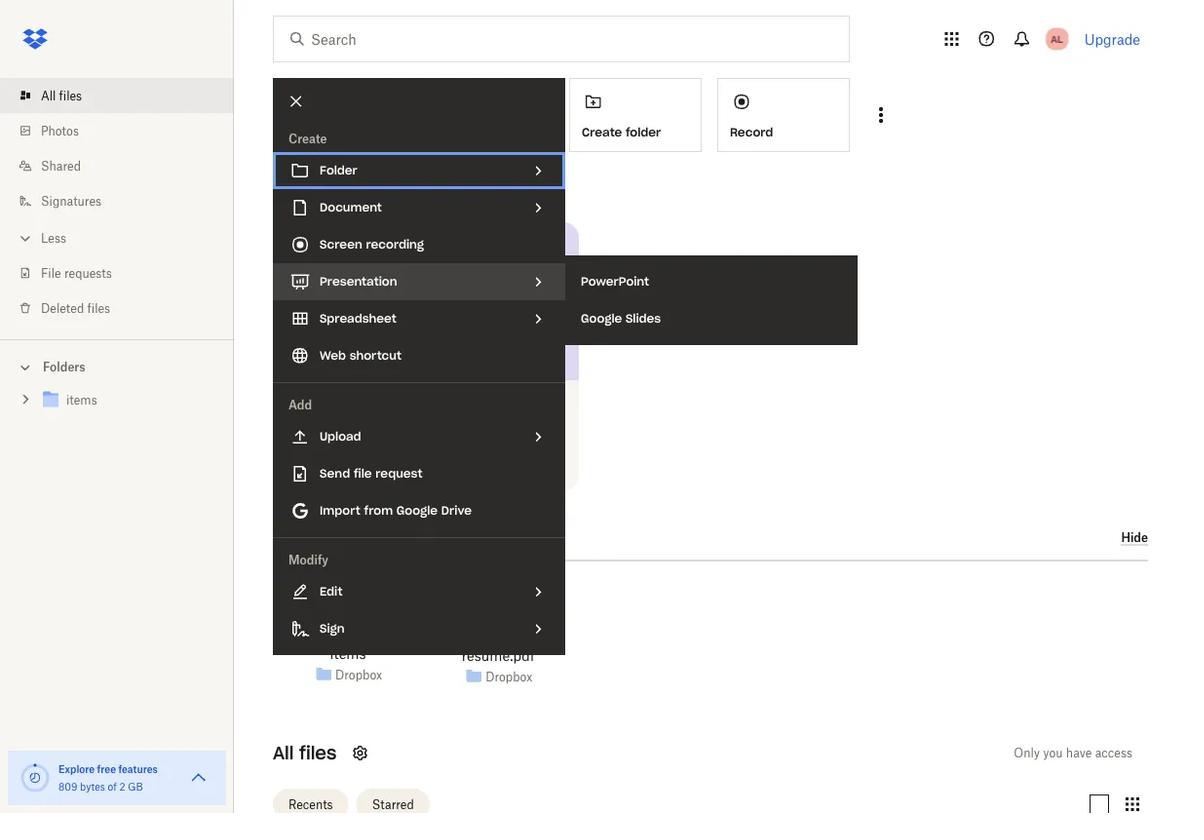 Task type: vqa. For each thing, say whether or not it's contained in the screenshot.
offline
yes



Task type: describe. For each thing, give the bounding box(es) containing it.
work
[[408, 395, 436, 410]]

activity
[[449, 527, 509, 547]]

only
[[1015, 746, 1041, 761]]

document
[[320, 200, 382, 215]]

install on desktop to work on files offline and stay synced.
[[293, 395, 541, 429]]

all inside all files link
[[41, 88, 56, 103]]

files inside list item
[[59, 88, 82, 103]]

from for your
[[364, 527, 403, 547]]

deleted files
[[41, 301, 110, 316]]

upgrade
[[1085, 31, 1141, 47]]

get
[[273, 179, 297, 196]]

suggested
[[273, 527, 359, 547]]

all files list item
[[0, 78, 234, 113]]

files up recents button on the left
[[299, 742, 337, 765]]

2 on from the left
[[439, 395, 453, 410]]

dropbox image
[[16, 20, 55, 59]]

folder menu item
[[273, 152, 566, 189]]

access
[[1096, 746, 1133, 761]]

edit
[[320, 584, 343, 599]]

folders button
[[0, 352, 234, 381]]

files inside install on desktop to work on files offline and stay synced.
[[456, 395, 479, 410]]

file requests
[[41, 266, 112, 280]]

install
[[293, 395, 327, 410]]

edit menu item
[[273, 573, 566, 611]]

file
[[354, 466, 372, 481]]

synced.
[[319, 415, 361, 429]]

screen recording
[[320, 237, 424, 252]]

of
[[108, 781, 117, 793]]

started
[[301, 179, 347, 196]]

record
[[731, 125, 774, 140]]

create for create folder
[[582, 125, 623, 140]]

2
[[119, 781, 125, 793]]

upgrade link
[[1085, 31, 1141, 47]]

close image
[[280, 85, 313, 118]]

all files inside all files link
[[41, 88, 82, 103]]

items
[[330, 646, 366, 662]]

deleted
[[41, 301, 84, 316]]

have
[[1067, 746, 1093, 761]]

explore
[[59, 763, 95, 775]]

spreadsheet menu item
[[273, 300, 566, 337]]

send file request menu item
[[273, 455, 566, 493]]

items link
[[330, 643, 366, 665]]

with
[[351, 179, 379, 196]]

free
[[97, 763, 116, 775]]

to
[[394, 395, 405, 410]]

sign menu item
[[273, 611, 566, 648]]

less image
[[16, 229, 35, 248]]

less
[[41, 231, 66, 245]]

signatures link
[[16, 183, 234, 218]]

folders
[[43, 360, 85, 375]]

recents
[[289, 797, 333, 812]]

stay
[[293, 415, 316, 429]]

screen
[[320, 237, 363, 252]]

menu containing powerpoint
[[566, 256, 858, 345]]



Task type: locate. For each thing, give the bounding box(es) containing it.
1 horizontal spatial create
[[582, 125, 623, 140]]

all files up the photos
[[41, 88, 82, 103]]

from for google
[[364, 503, 393, 518]]

menu
[[273, 78, 566, 655], [566, 256, 858, 345]]

only you have access
[[1015, 746, 1133, 761]]

sign
[[320, 621, 345, 636]]

signatures
[[41, 194, 102, 208]]

create folder button
[[570, 78, 702, 152]]

dropbox link for items
[[335, 665, 383, 685]]

presentation
[[320, 274, 397, 289]]

from down import from google drive
[[364, 527, 403, 547]]

create for create
[[289, 131, 327, 146]]

create down close icon
[[289, 131, 327, 146]]

request
[[376, 466, 423, 481]]

dropbox for resume.pdf
[[486, 670, 533, 684]]

all files
[[41, 88, 82, 103], [273, 742, 337, 765]]

1 vertical spatial from
[[364, 527, 403, 547]]

1 horizontal spatial dropbox link
[[486, 667, 533, 687]]

/resume.pdf image
[[470, 569, 527, 641]]

features
[[118, 763, 158, 775]]

0 horizontal spatial dropbox link
[[335, 665, 383, 685]]

1 on from the left
[[330, 395, 344, 410]]

and
[[520, 395, 541, 410]]

recording
[[366, 237, 424, 252]]

send file request
[[320, 466, 423, 481]]

starred button
[[357, 789, 430, 813]]

slides
[[626, 311, 661, 326]]

deleted files link
[[16, 291, 234, 326]]

shortcut
[[350, 348, 402, 363]]

0 vertical spatial google
[[581, 311, 622, 326]]

import from google drive
[[320, 503, 472, 518]]

explore free features 809 bytes of 2 gb
[[59, 763, 158, 793]]

web shortcut
[[320, 348, 402, 363]]

shared link
[[16, 148, 234, 183]]

import
[[320, 503, 361, 518]]

1 vertical spatial all
[[273, 742, 294, 765]]

google up your
[[397, 503, 438, 518]]

dropbox link down items
[[335, 665, 383, 685]]

requests
[[64, 266, 112, 280]]

web
[[320, 348, 346, 363]]

resume.pdf
[[462, 648, 535, 664]]

folder
[[320, 163, 358, 178]]

from up the suggested from your activity
[[364, 503, 393, 518]]

0 vertical spatial all files
[[41, 88, 82, 103]]

folder
[[626, 125, 661, 140]]

files left "offline"
[[456, 395, 479, 410]]

upload
[[320, 429, 361, 444]]

menu containing folder
[[273, 78, 566, 655]]

files up the photos
[[59, 88, 82, 103]]

google down "powerpoint"
[[581, 311, 622, 326]]

bytes
[[80, 781, 105, 793]]

screen recording menu item
[[273, 226, 566, 263]]

suggested from your activity
[[273, 527, 509, 547]]

dropbox link down resume.pdf link
[[486, 667, 533, 687]]

starred
[[372, 797, 414, 812]]

recents button
[[273, 789, 349, 813]]

0 horizontal spatial all files
[[41, 88, 82, 103]]

powerpoint
[[581, 274, 650, 289]]

file requests link
[[16, 256, 234, 291]]

files
[[59, 88, 82, 103], [87, 301, 110, 316], [456, 395, 479, 410], [299, 742, 337, 765]]

1 from from the top
[[364, 503, 393, 518]]

dropbox
[[383, 179, 438, 196], [335, 668, 383, 682], [486, 670, 533, 684]]

add
[[289, 397, 312, 412]]

files right deleted on the left
[[87, 301, 110, 316]]

0 horizontal spatial create
[[289, 131, 327, 146]]

1 horizontal spatial on
[[439, 395, 453, 410]]

import from google drive menu item
[[273, 493, 566, 530]]

2 from from the top
[[364, 527, 403, 547]]

0 horizontal spatial all
[[41, 88, 56, 103]]

create
[[582, 125, 623, 140], [289, 131, 327, 146]]

modify
[[289, 553, 329, 567]]

dropbox down items
[[335, 668, 383, 682]]

offline
[[482, 395, 517, 410]]

on right work
[[439, 395, 453, 410]]

all up recents button on the left
[[273, 742, 294, 765]]

photos link
[[16, 113, 234, 148]]

file
[[41, 266, 61, 280]]

list containing all files
[[0, 66, 234, 339]]

drive
[[442, 503, 472, 518]]

send
[[320, 466, 350, 481]]

resume.pdf link
[[462, 645, 535, 667]]

dropbox right the "with"
[[383, 179, 438, 196]]

photos
[[41, 123, 79, 138]]

google slides
[[581, 311, 661, 326]]

list
[[0, 66, 234, 339]]

gb
[[128, 781, 143, 793]]

all files link
[[16, 78, 234, 113]]

0 vertical spatial from
[[364, 503, 393, 518]]

0 horizontal spatial google
[[397, 503, 438, 518]]

1 horizontal spatial all
[[273, 742, 294, 765]]

809
[[59, 781, 77, 793]]

create inside 'button'
[[582, 125, 623, 140]]

document menu item
[[273, 189, 566, 226]]

quota usage element
[[20, 763, 51, 794]]

your
[[408, 527, 444, 547]]

dropbox for items
[[335, 668, 383, 682]]

create folder
[[582, 125, 661, 140]]

dropbox link
[[335, 665, 383, 685], [486, 667, 533, 687]]

dropbox link for resume.pdf
[[486, 667, 533, 687]]

desktop
[[347, 395, 391, 410]]

0 vertical spatial all
[[41, 88, 56, 103]]

1 vertical spatial all files
[[273, 742, 337, 765]]

all files up recents button on the left
[[273, 742, 337, 765]]

you
[[1044, 746, 1064, 761]]

dropbox down resume.pdf link
[[486, 670, 533, 684]]

1 vertical spatial google
[[397, 503, 438, 518]]

get started with dropbox
[[273, 179, 438, 196]]

web shortcut menu item
[[273, 337, 566, 375]]

1 horizontal spatial google
[[581, 311, 622, 326]]

1 horizontal spatial all files
[[273, 742, 337, 765]]

on
[[330, 395, 344, 410], [439, 395, 453, 410]]

presentation menu item
[[273, 263, 566, 300]]

spreadsheet
[[320, 311, 397, 326]]

all up the photos
[[41, 88, 56, 103]]

shared
[[41, 158, 81, 173]]

upload menu item
[[273, 418, 566, 455]]

from inside 'menu item'
[[364, 503, 393, 518]]

record button
[[718, 78, 850, 152]]

create left folder
[[582, 125, 623, 140]]

0 horizontal spatial on
[[330, 395, 344, 410]]

all
[[41, 88, 56, 103], [273, 742, 294, 765]]

google
[[581, 311, 622, 326], [397, 503, 438, 518]]

on up the synced.
[[330, 395, 344, 410]]

google inside 'menu item'
[[397, 503, 438, 518]]

from
[[364, 503, 393, 518], [364, 527, 403, 547]]



